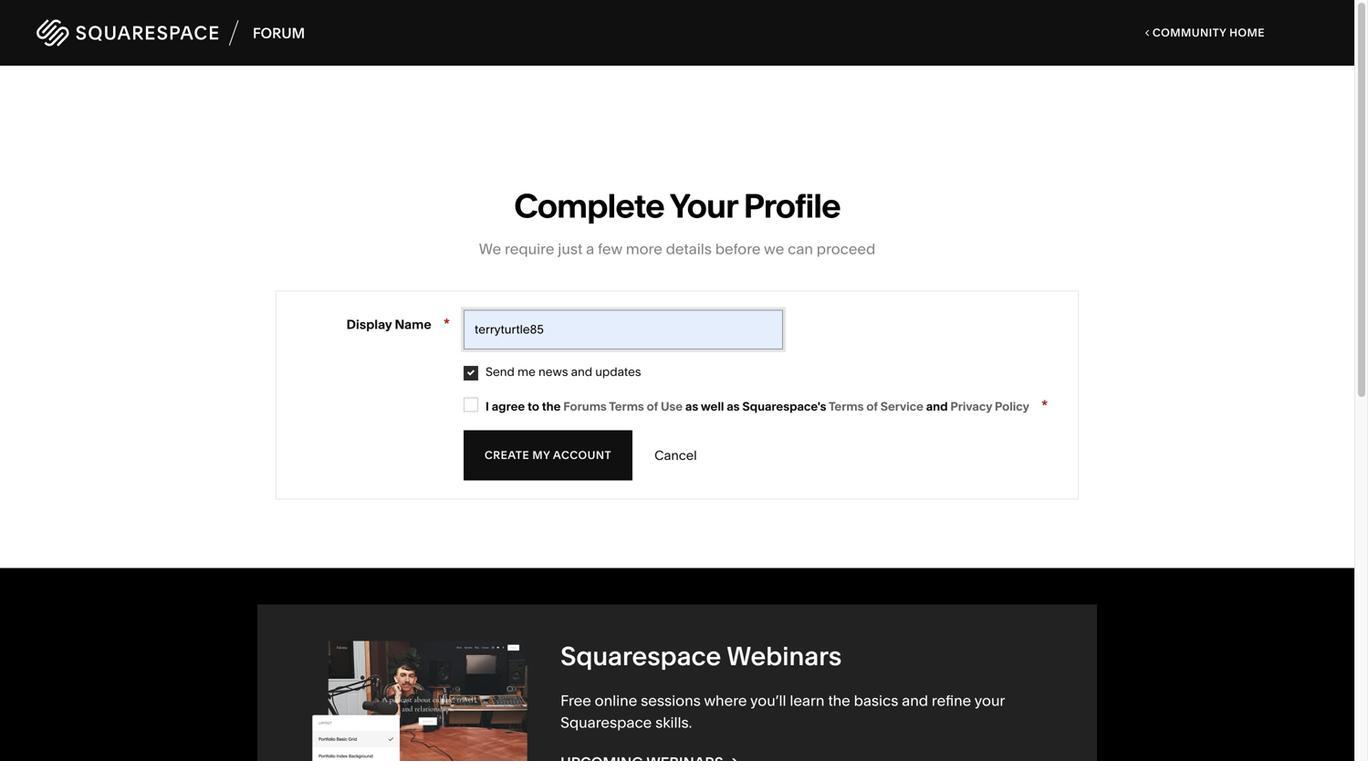 Task type: locate. For each thing, give the bounding box(es) containing it.
community home
[[1150, 26, 1265, 39]]

create my account
[[485, 449, 612, 462]]

profile
[[744, 186, 841, 226]]

squarespace
[[561, 641, 721, 672], [561, 714, 652, 732]]

1 horizontal spatial terms
[[829, 399, 864, 414]]

and right news
[[571, 365, 593, 379]]

a
[[586, 240, 595, 258]]

2 terms from the left
[[829, 399, 864, 414]]

the right learn
[[828, 692, 851, 710]]

None checkbox
[[464, 400, 478, 415]]

squarespace down "online"
[[561, 714, 652, 732]]

few
[[598, 240, 623, 258]]

1 horizontal spatial of
[[867, 399, 878, 414]]

squarespace forum image
[[37, 17, 305, 49]]

basics
[[854, 692, 899, 710]]

of
[[647, 399, 658, 414], [867, 399, 878, 414]]

home
[[1230, 26, 1265, 39]]

of left 'use'
[[647, 399, 658, 414]]

0 horizontal spatial of
[[647, 399, 658, 414]]

terms of service link
[[829, 399, 924, 414]]

of left service
[[867, 399, 878, 414]]

proceed
[[817, 240, 876, 258]]

1 vertical spatial squarespace
[[561, 714, 652, 732]]

1 horizontal spatial the
[[828, 692, 851, 710]]

terms down the updates
[[609, 399, 644, 414]]

and left privacy
[[926, 399, 948, 414]]

create my account button
[[464, 430, 633, 481]]

where
[[704, 692, 747, 710]]

0 vertical spatial the
[[542, 399, 561, 414]]

display name
[[347, 317, 432, 332]]

forums
[[564, 399, 607, 414]]

1 horizontal spatial as
[[727, 399, 740, 414]]

0 horizontal spatial terms
[[609, 399, 644, 414]]

me
[[518, 365, 536, 379]]

create
[[485, 449, 530, 462]]

online
[[595, 692, 638, 710]]

terms
[[609, 399, 644, 414], [829, 399, 864, 414]]

and
[[571, 365, 593, 379], [926, 399, 948, 414], [902, 692, 929, 710]]

squarespace up "online"
[[561, 641, 721, 672]]

1 as from the left
[[686, 399, 699, 414]]

community
[[1153, 26, 1227, 39]]

1 vertical spatial the
[[828, 692, 851, 710]]

i agree to the forums terms of use as well as squarespace's terms of service and privacy policy
[[486, 399, 1030, 414]]

0 vertical spatial squarespace
[[561, 641, 721, 672]]

your
[[975, 692, 1005, 710]]

the
[[542, 399, 561, 414], [828, 692, 851, 710]]

free online sessions where you'll learn the basics and refine your squarespace skills.
[[561, 692, 1005, 732]]

Display Name text field
[[464, 310, 783, 350]]

can
[[788, 240, 813, 258]]

1 of from the left
[[647, 399, 658, 414]]

learn
[[790, 692, 825, 710]]

2 squarespace from the top
[[561, 714, 652, 732]]

we
[[764, 240, 785, 258]]

we
[[479, 240, 501, 258]]

angle left image
[[1146, 27, 1150, 38]]

the inside free online sessions where you'll learn the basics and refine your squarespace skills.
[[828, 692, 851, 710]]

as right well
[[727, 399, 740, 414]]

as
[[686, 399, 699, 414], [727, 399, 740, 414]]

squarespace inside free online sessions where you'll learn the basics and refine your squarespace skills.
[[561, 714, 652, 732]]

0 horizontal spatial the
[[542, 399, 561, 414]]

send me news and updates
[[486, 365, 641, 379]]

the right to
[[542, 399, 561, 414]]

privacy policy link
[[951, 399, 1030, 414]]

as right 'use'
[[686, 399, 699, 414]]

cancel button
[[636, 437, 716, 474]]

2 vertical spatial and
[[902, 692, 929, 710]]

terms left service
[[829, 399, 864, 414]]

and left 'refine'
[[902, 692, 929, 710]]

0 horizontal spatial as
[[686, 399, 699, 414]]

account
[[553, 449, 612, 462]]



Task type: describe. For each thing, give the bounding box(es) containing it.
2 of from the left
[[867, 399, 878, 414]]

2 as from the left
[[727, 399, 740, 414]]

1 squarespace from the top
[[561, 641, 721, 672]]

squarespace's
[[743, 399, 827, 414]]

i
[[486, 399, 489, 414]]

forums terms of use link
[[564, 399, 683, 414]]

0 vertical spatial and
[[571, 365, 593, 379]]

refine
[[932, 692, 972, 710]]

updates
[[595, 365, 641, 379]]

send
[[486, 365, 515, 379]]

service
[[881, 399, 924, 414]]

webinars
[[727, 641, 842, 672]]

name
[[395, 317, 432, 332]]

and inside free online sessions where you'll learn the basics and refine your squarespace skills.
[[902, 692, 929, 710]]

my
[[533, 449, 550, 462]]

details
[[666, 240, 712, 258]]

cancel
[[655, 448, 697, 463]]

more
[[626, 240, 663, 258]]

use
[[661, 399, 683, 414]]

we require just a few more details before we can proceed
[[479, 240, 876, 258]]

community home link
[[1129, 9, 1282, 57]]

squarespace webinars
[[561, 641, 842, 672]]

free
[[561, 692, 592, 710]]

just
[[558, 240, 583, 258]]

privacy
[[951, 399, 993, 414]]

before
[[716, 240, 761, 258]]

complete
[[514, 186, 665, 226]]

to
[[528, 399, 539, 414]]

policy
[[995, 399, 1030, 414]]

complete your profile
[[514, 186, 841, 226]]

you'll
[[751, 692, 787, 710]]

1 vertical spatial and
[[926, 399, 948, 414]]

sessions
[[641, 692, 701, 710]]

your
[[670, 186, 737, 226]]

display
[[347, 317, 392, 332]]

skills.
[[656, 714, 692, 732]]

agree
[[492, 399, 525, 414]]

Send me news and updates checkbox
[[464, 369, 478, 383]]

well
[[701, 399, 724, 414]]

require
[[505, 240, 555, 258]]

1 terms from the left
[[609, 399, 644, 414]]

news
[[539, 365, 568, 379]]



